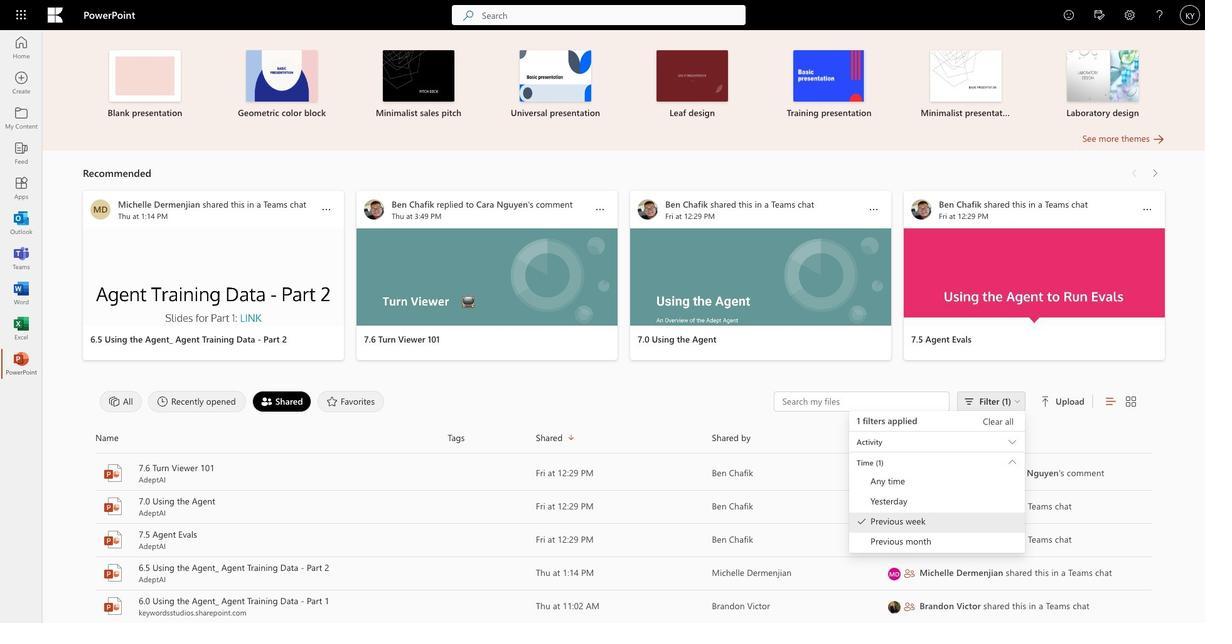 Task type: locate. For each thing, give the bounding box(es) containing it.
name 7.0 using the agent cell
[[95, 496, 448, 518]]

opens profile card for bchafik@keywordsstudios.com image
[[889, 502, 901, 514], [889, 535, 901, 547]]

opens profile card for bchafik@keywordsstudios.com image for name 7.0 using the agent cell
[[889, 502, 901, 514]]

4 powerpoint image from the top
[[103, 563, 123, 583]]

minimalist presentation element
[[906, 50, 1028, 119]]

3 tab from the left
[[249, 391, 314, 413]]

blank presentation element
[[84, 50, 206, 119]]

name 6.0 using the agent_ agent training data - part 1 cell
[[95, 595, 448, 618]]

home image
[[15, 41, 28, 54]]

7.6 turn viewer 101 group
[[357, 191, 618, 361]]

list
[[83, 39, 1166, 132]]

name 7.6 turn viewer 101 cell
[[95, 462, 448, 485]]

6.5 using the agent_ agent training data - part 2 group
[[83, 191, 344, 361]]

row
[[95, 428, 1153, 454]]

2 menu from the top
[[850, 473, 1026, 553]]

checkbox item
[[850, 513, 1026, 533]]

powerpoint image inside name 7.6 turn viewer 101 cell
[[103, 464, 123, 484]]

powerpoint image inside name 7.5 agent evals cell
[[103, 530, 123, 550]]

universal presentation element
[[495, 50, 617, 119]]

go to teams image
[[15, 252, 28, 265]]

tab
[[97, 391, 145, 413], [145, 391, 249, 413], [249, 391, 314, 413], [314, 391, 388, 413]]

name 7.5 agent evals cell
[[95, 529, 448, 551]]

go to excel image
[[15, 323, 28, 335]]

opens profile card for bchafik@keywordsstudios.com image for name 7.5 agent evals cell
[[889, 535, 901, 547]]

2 powerpoint image from the top
[[103, 497, 123, 517]]

1 vertical spatial opens profile card for bchafik@keywordsstudios.com image
[[889, 535, 901, 547]]

powerpoint image inside name 6.5 using the agent_ agent training data - part 2 cell
[[103, 563, 123, 583]]

all element
[[100, 391, 142, 413]]

feed image
[[15, 147, 28, 160]]

application
[[0, 0, 1206, 624]]

1 powerpoint image from the top
[[103, 464, 123, 484]]

minimalist sales pitch image
[[383, 50, 455, 102]]

powerpoint image
[[103, 464, 123, 484], [103, 497, 123, 517], [103, 530, 123, 550], [103, 563, 123, 583]]

2 opens profile card for bchafik@keywordsstudios.com image from the top
[[889, 535, 901, 547]]

tab list
[[97, 388, 775, 416]]

menu
[[850, 453, 1026, 554], [850, 473, 1026, 553]]

0 vertical spatial opens profile card for bchafik@keywordsstudios.com image
[[889, 502, 901, 514]]

powerpoint image inside name 7.0 using the agent cell
[[103, 497, 123, 517]]

minimalist sales pitch element
[[358, 50, 480, 119]]

banner
[[0, 0, 1206, 33]]

apps image
[[15, 182, 28, 195]]

opens profile card for bchafik@keywordsstudios.com image
[[889, 468, 901, 481]]

navigation
[[0, 30, 43, 382]]

7.0 using the agent image
[[631, 229, 892, 326]]

1 opens profile card for bchafik@keywordsstudios.com image from the top
[[889, 502, 901, 514]]

2 tab from the left
[[145, 391, 249, 413]]

geometric color block image
[[246, 50, 318, 102]]

training presentation image
[[794, 50, 865, 102]]

None search field
[[452, 5, 746, 25]]

3 powerpoint image from the top
[[103, 530, 123, 550]]

universal presentation image
[[520, 50, 592, 102]]



Task type: describe. For each thing, give the bounding box(es) containing it.
powerpoint image for name 7.0 using the agent cell
[[103, 497, 123, 517]]

activity, column 5 of 5 column header
[[889, 428, 1153, 448]]

go to word image
[[15, 288, 28, 300]]

go to powerpoint image
[[15, 358, 28, 371]]

recently opened element
[[148, 391, 246, 413]]

1 menu from the top
[[850, 453, 1026, 554]]

training presentation element
[[769, 50, 891, 119]]

name 6.5 using the agent_ agent training data - part 2 cell
[[95, 562, 448, 585]]

7.0 using the agent group
[[631, 191, 892, 361]]

powerpoint image for name 7.5 agent evals cell
[[103, 530, 123, 550]]

minimalist presentation image
[[931, 50, 1002, 102]]

create image
[[15, 77, 28, 89]]

Search my files text field
[[782, 396, 944, 408]]

powerpoint image
[[103, 597, 123, 617]]

go to your outlook image
[[15, 217, 28, 230]]

shared element
[[252, 391, 311, 413]]

account manager for kate yudina image
[[1181, 5, 1201, 25]]

favorites element
[[318, 391, 385, 413]]

next image
[[1149, 163, 1162, 183]]

checkbox item inside displaying 5 out of 15 files. 'status'
[[850, 513, 1026, 533]]

powerpoint image for name 6.5 using the agent_ agent training data - part 2 cell
[[103, 563, 123, 583]]

tags, column 2 of 5 column header
[[448, 428, 536, 448]]

4 tab from the left
[[314, 391, 388, 413]]

displaying 5 out of 15 files. status
[[775, 392, 1139, 554]]

laboratory design element
[[1043, 50, 1164, 119]]

opens profile card for bvictor@keywordsstudios.com image
[[889, 601, 901, 614]]

geometric color block element
[[221, 50, 343, 119]]

7.5 agent evals group
[[904, 191, 1166, 361]]

6.5 using the agent_ agent training data - part 2 image
[[83, 229, 344, 326]]

leaf design element
[[632, 50, 754, 119]]

laboratory design image
[[1068, 50, 1139, 102]]

powerpoint image for name 7.6 turn viewer 101 cell
[[103, 464, 123, 484]]

organizational logo image
[[48, 8, 63, 23]]

7.6 turn viewer 101 image
[[357, 229, 618, 326]]

leaf design image
[[657, 50, 729, 102]]

1 tab from the left
[[97, 391, 145, 413]]

Search box. Suggestions appear as you type. search field
[[482, 5, 746, 25]]

my content image
[[15, 112, 28, 124]]



Task type: vqa. For each thing, say whether or not it's contained in the screenshot.
Universal presentation image
yes



